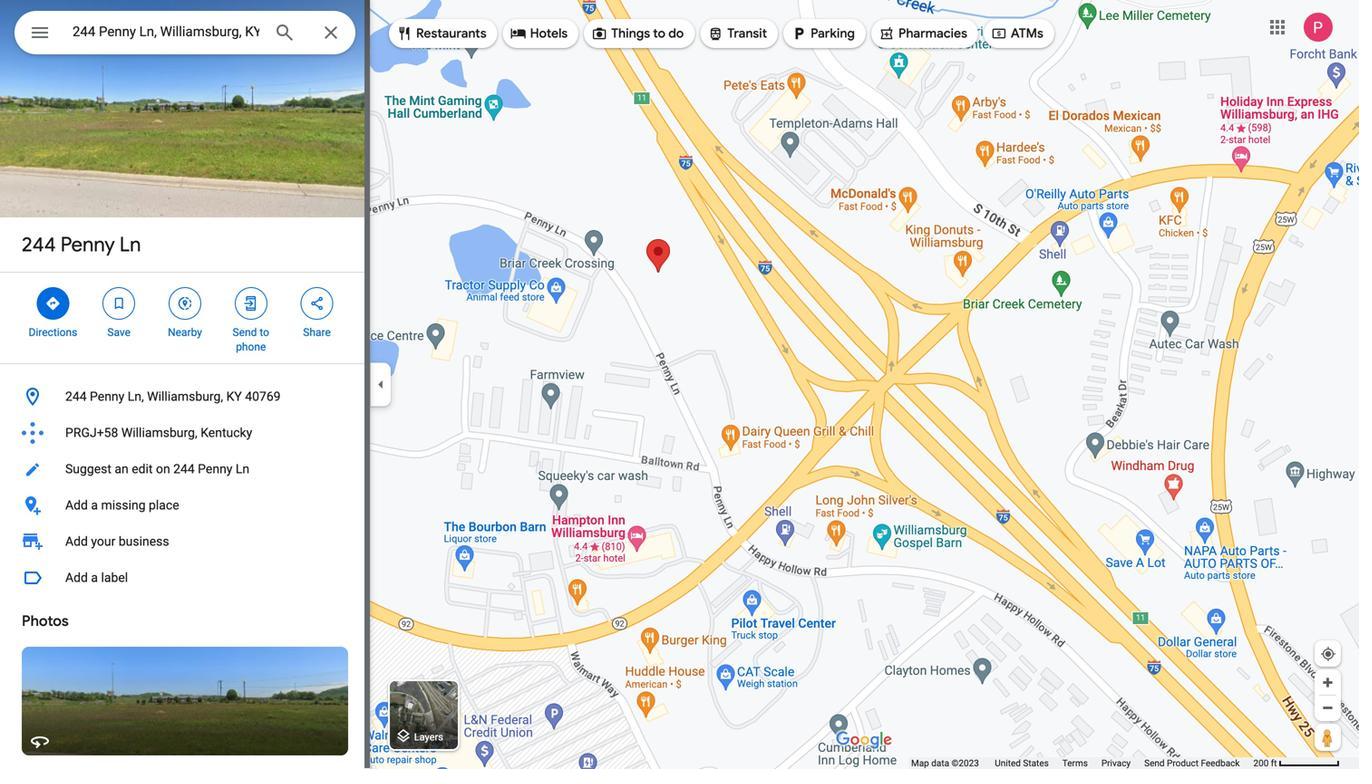 Task type: locate. For each thing, give the bounding box(es) containing it.
show street view coverage image
[[1315, 724, 1341, 752]]

0 vertical spatial to
[[653, 25, 666, 42]]

a
[[91, 498, 98, 513], [91, 571, 98, 586]]

add a label
[[65, 571, 128, 586]]

penny up 
[[61, 232, 115, 258]]

send inside 'button'
[[1144, 758, 1165, 769]]

footer containing map data ©2023
[[911, 758, 1254, 770]]

send for send to phone
[[233, 326, 257, 339]]

save
[[107, 326, 131, 339]]

3 add from the top
[[65, 571, 88, 586]]

united states button
[[995, 758, 1049, 770]]

send left product
[[1144, 758, 1165, 769]]

0 horizontal spatial to
[[260, 326, 269, 339]]

to
[[653, 25, 666, 42], [260, 326, 269, 339]]

add left label
[[65, 571, 88, 586]]


[[591, 24, 608, 44]]

a left missing
[[91, 498, 98, 513]]

williamsburg, up suggest an edit on 244 penny ln
[[121, 426, 197, 441]]

business
[[119, 535, 169, 549]]

suggest
[[65, 462, 111, 477]]

1 vertical spatial ln
[[236, 462, 249, 477]]

1 vertical spatial to
[[260, 326, 269, 339]]

add your business
[[65, 535, 169, 549]]

1 horizontal spatial send
[[1144, 758, 1165, 769]]

ln down kentucky
[[236, 462, 249, 477]]

penny left ln,
[[90, 389, 124, 404]]

penny down kentucky
[[198, 462, 233, 477]]

0 vertical spatial send
[[233, 326, 257, 339]]

penny for ln
[[61, 232, 115, 258]]

None field
[[73, 21, 259, 43]]

feedback
[[1201, 758, 1240, 769]]

200 ft button
[[1254, 758, 1340, 769]]

add your business link
[[0, 524, 370, 560]]

suggest an edit on 244 penny ln button
[[0, 452, 370, 488]]

0 horizontal spatial send
[[233, 326, 257, 339]]

share
[[303, 326, 331, 339]]

1 add from the top
[[65, 498, 88, 513]]

244 up ""
[[22, 232, 56, 258]]

 parking
[[791, 24, 855, 44]]

0 vertical spatial williamsburg,
[[147, 389, 223, 404]]

terms button
[[1062, 758, 1088, 770]]

to left do
[[653, 25, 666, 42]]

a for missing
[[91, 498, 98, 513]]

 button
[[15, 11, 65, 58]]

244 penny ln
[[22, 232, 141, 258]]

1 a from the top
[[91, 498, 98, 513]]

2 a from the top
[[91, 571, 98, 586]]

2 vertical spatial 244
[[173, 462, 195, 477]]

to up phone
[[260, 326, 269, 339]]

parking
[[811, 25, 855, 42]]

your
[[91, 535, 115, 549]]

2 vertical spatial add
[[65, 571, 88, 586]]

an
[[115, 462, 129, 477]]

1 vertical spatial williamsburg,
[[121, 426, 197, 441]]

add down suggest at the bottom left of the page
[[65, 498, 88, 513]]

add a missing place button
[[0, 488, 370, 524]]

0 vertical spatial ln
[[120, 232, 141, 258]]

1 vertical spatial send
[[1144, 758, 1165, 769]]

244
[[22, 232, 56, 258], [65, 389, 87, 404], [173, 462, 195, 477]]

penny
[[61, 232, 115, 258], [90, 389, 124, 404], [198, 462, 233, 477]]

ln
[[120, 232, 141, 258], [236, 462, 249, 477]]

 restaurants
[[396, 24, 487, 44]]


[[45, 294, 61, 314]]

244 penny ln main content
[[0, 0, 370, 770]]

send up phone
[[233, 326, 257, 339]]

2 vertical spatial penny
[[198, 462, 233, 477]]

1 horizontal spatial 244
[[65, 389, 87, 404]]

2 add from the top
[[65, 535, 88, 549]]

send product feedback
[[1144, 758, 1240, 769]]

0 vertical spatial penny
[[61, 232, 115, 258]]

zoom out image
[[1321, 702, 1335, 715]]

product
[[1167, 758, 1199, 769]]

layers
[[414, 732, 443, 743]]

0 vertical spatial add
[[65, 498, 88, 513]]

244 right on
[[173, 462, 195, 477]]

pharmacies
[[899, 25, 967, 42]]

show your location image
[[1320, 646, 1337, 663]]

1 vertical spatial penny
[[90, 389, 124, 404]]

1 horizontal spatial ln
[[236, 462, 249, 477]]

to inside  things to do
[[653, 25, 666, 42]]

collapse side panel image
[[371, 375, 391, 395]]

200 ft
[[1254, 758, 1277, 769]]


[[29, 19, 51, 46]]

0 vertical spatial 244
[[22, 232, 56, 258]]

add left your
[[65, 535, 88, 549]]

send
[[233, 326, 257, 339], [1144, 758, 1165, 769]]

privacy
[[1102, 758, 1131, 769]]

add
[[65, 498, 88, 513], [65, 535, 88, 549], [65, 571, 88, 586]]

ln up 
[[120, 232, 141, 258]]

none field inside 244 penny ln, williamsburg, ky 40769 field
[[73, 21, 259, 43]]

244 for 244 penny ln
[[22, 232, 56, 258]]

missing
[[101, 498, 146, 513]]

0 vertical spatial a
[[91, 498, 98, 513]]

1 horizontal spatial to
[[653, 25, 666, 42]]

1 vertical spatial 244
[[65, 389, 87, 404]]

williamsburg,
[[147, 389, 223, 404], [121, 426, 197, 441]]

send inside send to phone
[[233, 326, 257, 339]]

map data ©2023
[[911, 758, 981, 769]]

1 vertical spatial a
[[91, 571, 98, 586]]

united
[[995, 758, 1021, 769]]

40769
[[245, 389, 281, 404]]

a left label
[[91, 571, 98, 586]]

phone
[[236, 341, 266, 354]]

0 horizontal spatial 244
[[22, 232, 56, 258]]

add for add your business
[[65, 535, 88, 549]]

244 up prgj+58
[[65, 389, 87, 404]]

states
[[1023, 758, 1049, 769]]

ln inside button
[[236, 462, 249, 477]]

williamsburg, up prgj+58 williamsburg, kentucky button
[[147, 389, 223, 404]]

0 horizontal spatial ln
[[120, 232, 141, 258]]

suggest an edit on 244 penny ln
[[65, 462, 249, 477]]


[[309, 294, 325, 314]]

prgj+58
[[65, 426, 118, 441]]

1 vertical spatial add
[[65, 535, 88, 549]]

footer
[[911, 758, 1254, 770]]



Task type: vqa. For each thing, say whether or not it's contained in the screenshot.


Task type: describe. For each thing, give the bounding box(es) containing it.
transit
[[727, 25, 767, 42]]


[[707, 24, 724, 44]]

send product feedback button
[[1144, 758, 1240, 770]]

add a missing place
[[65, 498, 179, 513]]

ln,
[[128, 389, 144, 404]]

penny for ln,
[[90, 389, 124, 404]]

 things to do
[[591, 24, 684, 44]]

things
[[611, 25, 650, 42]]

williamsburg, inside button
[[147, 389, 223, 404]]

map
[[911, 758, 929, 769]]

hotels
[[530, 25, 568, 42]]

200
[[1254, 758, 1269, 769]]

on
[[156, 462, 170, 477]]

to inside send to phone
[[260, 326, 269, 339]]

add for add a label
[[65, 571, 88, 586]]


[[111, 294, 127, 314]]

add for add a missing place
[[65, 498, 88, 513]]

244 Penny Ln, Williamsburg, KY 40769 field
[[15, 11, 355, 54]]

actions for 244 penny ln region
[[0, 273, 370, 364]]

send to phone
[[233, 326, 269, 354]]

nearby
[[168, 326, 202, 339]]

directions
[[29, 326, 77, 339]]

williamsburg, inside button
[[121, 426, 197, 441]]

zoom in image
[[1321, 676, 1335, 690]]

ft
[[1271, 758, 1277, 769]]

restaurants
[[416, 25, 487, 42]]

 transit
[[707, 24, 767, 44]]


[[243, 294, 259, 314]]


[[396, 24, 413, 44]]


[[791, 24, 807, 44]]


[[177, 294, 193, 314]]

add a label button
[[0, 560, 370, 597]]

place
[[149, 498, 179, 513]]

united states
[[995, 758, 1049, 769]]

data
[[931, 758, 949, 769]]

terms
[[1062, 758, 1088, 769]]

atms
[[1011, 25, 1043, 42]]

photos
[[22, 612, 69, 631]]

 hotels
[[510, 24, 568, 44]]


[[879, 24, 895, 44]]

244 penny ln, williamsburg, ky 40769 button
[[0, 379, 370, 415]]

edit
[[132, 462, 153, 477]]

244 penny ln, williamsburg, ky 40769
[[65, 389, 281, 404]]

do
[[668, 25, 684, 42]]

prgj+58 williamsburg, kentucky
[[65, 426, 252, 441]]

a for label
[[91, 571, 98, 586]]

google account: payton hansen  
(payton.hansen@adept.ai) image
[[1304, 13, 1333, 42]]

 pharmacies
[[879, 24, 967, 44]]

send for send product feedback
[[1144, 758, 1165, 769]]


[[510, 24, 527, 44]]

2 horizontal spatial 244
[[173, 462, 195, 477]]

244 for 244 penny ln, williamsburg, ky 40769
[[65, 389, 87, 404]]

 search field
[[15, 11, 355, 58]]

privacy button
[[1102, 758, 1131, 770]]


[[991, 24, 1007, 44]]

ky
[[226, 389, 242, 404]]

footer inside google maps element
[[911, 758, 1254, 770]]

google maps element
[[0, 0, 1359, 770]]

label
[[101, 571, 128, 586]]

©2023
[[952, 758, 979, 769]]

 atms
[[991, 24, 1043, 44]]

prgj+58 williamsburg, kentucky button
[[0, 415, 370, 452]]

kentucky
[[201, 426, 252, 441]]



